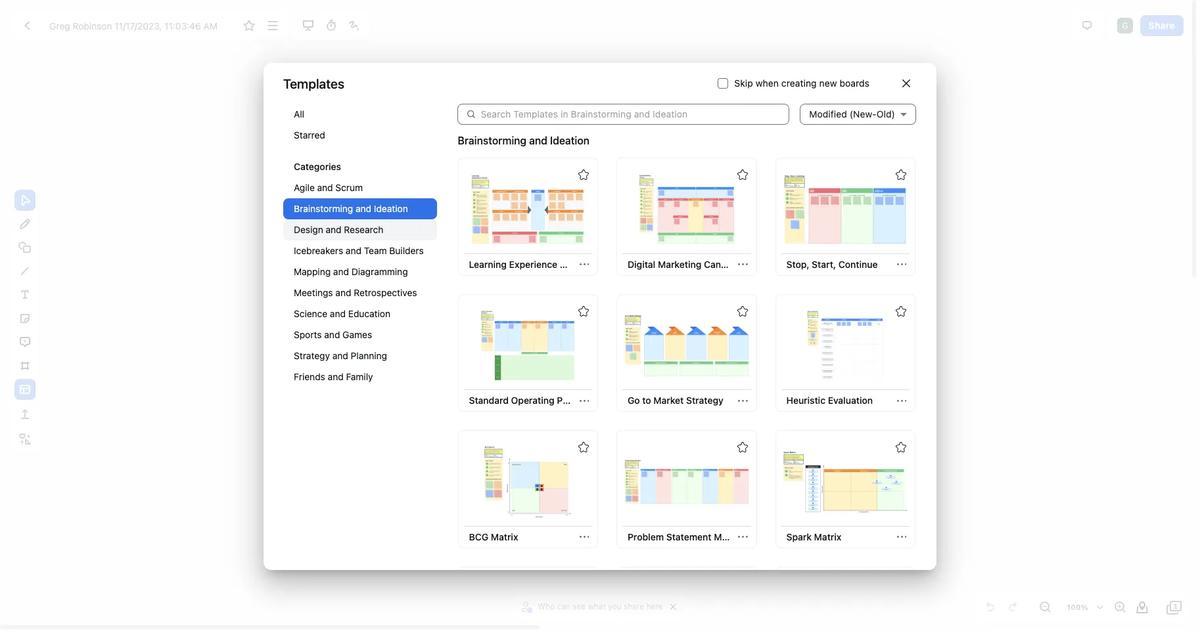 Task type: vqa. For each thing, say whether or not it's contained in the screenshot.
'Heuristic Evaluation' button
yes



Task type: locate. For each thing, give the bounding box(es) containing it.
statement
[[667, 532, 712, 543]]

what
[[588, 602, 606, 612]]

share button
[[1141, 15, 1184, 36]]

and inside status
[[529, 135, 548, 147]]

0 vertical spatial ideation
[[550, 135, 590, 147]]

more options for problem statement map image
[[738, 533, 748, 543]]

%
[[1081, 604, 1089, 612]]

map
[[714, 532, 733, 543]]

0 vertical spatial brainstorming
[[458, 135, 527, 147]]

0 horizontal spatial ideation
[[374, 203, 408, 215]]

more options for stop, start, continue image
[[897, 260, 907, 270]]

0 horizontal spatial matrix
[[491, 532, 518, 543]]

more tools image
[[17, 432, 33, 448]]

starred
[[294, 130, 325, 141]]

matrix right bcg
[[491, 532, 518, 543]]

operating
[[511, 395, 555, 407]]

thumbnail for learning experience canvas image
[[466, 173, 591, 246]]

pages image
[[1167, 600, 1183, 616]]

star this whiteboard image
[[242, 18, 257, 34], [579, 170, 589, 180], [737, 170, 748, 180], [896, 306, 907, 317]]

2 canvas from the left
[[704, 259, 736, 270]]

star this whiteboard image inside the card for template go to market strategy element
[[737, 306, 748, 317]]

agile
[[294, 182, 315, 194]]

star this whiteboard image inside card for template heuristic evaluation element
[[896, 306, 907, 317]]

builders
[[390, 246, 424, 257]]

0 horizontal spatial canvas
[[560, 259, 592, 270]]

star this whiteboard image for market
[[737, 306, 748, 317]]

1 horizontal spatial ideation
[[550, 135, 590, 147]]

digital marketing canvas
[[628, 259, 736, 270]]

Search Templates in Brainstorming and Ideation text field
[[481, 104, 790, 125]]

1 vertical spatial strategy
[[687, 395, 724, 407]]

laser image
[[346, 18, 362, 34]]

star this whiteboard image inside card for template digital marketing canvas element
[[737, 170, 748, 180]]

can
[[557, 602, 571, 612]]

1 horizontal spatial strategy
[[687, 395, 724, 407]]

spark matrix
[[787, 532, 842, 543]]

star this whiteboard image inside card for template problem statement map 'element'
[[737, 443, 748, 453]]

star this whiteboard image for procedure
[[579, 306, 589, 317]]

star this whiteboard image inside card for template standard operating procedure element
[[579, 306, 589, 317]]

more options image
[[265, 18, 280, 34]]

card for template problem statement map element
[[617, 431, 757, 549]]

matrix for spark matrix
[[814, 532, 842, 543]]

skip when creating new boards
[[735, 78, 870, 89]]

canvas left more options for digital marketing canvas icon
[[704, 259, 736, 270]]

go to market strategy
[[628, 395, 724, 407]]

1 vertical spatial brainstorming
[[294, 203, 353, 215]]

icebreakers
[[294, 246, 343, 257]]

(new-
[[850, 109, 877, 120]]

here
[[647, 602, 663, 612]]

problem statement map
[[628, 532, 733, 543]]

star this whiteboard image
[[896, 170, 907, 180], [579, 306, 589, 317], [737, 306, 748, 317], [579, 443, 589, 453], [737, 443, 748, 453], [896, 443, 907, 453]]

2 matrix from the left
[[814, 532, 842, 543]]

upload pdfs and images image
[[17, 407, 33, 423]]

learning
[[469, 259, 507, 270]]

diagramming
[[352, 267, 408, 278]]

canvas for digital marketing canvas
[[704, 259, 736, 270]]

star this whiteboard image inside card for template learning experience canvas element
[[579, 170, 589, 180]]

brainstorming and ideation element
[[457, 157, 917, 634]]

thumbnail for spark matrix image
[[783, 446, 908, 519]]

meetings
[[294, 288, 333, 299]]

problem statement map button
[[623, 527, 735, 548]]

strategy up friends
[[294, 351, 330, 362]]

card for template learning experience canvas element
[[458, 158, 598, 276]]

categories element
[[283, 104, 437, 401]]

brainstorming and ideation inside categories element
[[294, 203, 408, 215]]

heuristic evaluation
[[787, 395, 873, 407]]

1 vertical spatial ideation
[[374, 203, 408, 215]]

ideation
[[550, 135, 590, 147], [374, 203, 408, 215]]

brainstorming
[[458, 135, 527, 147], [294, 203, 353, 215]]

templates image
[[17, 382, 33, 398]]

strategy
[[294, 351, 330, 362], [687, 395, 724, 407]]

card for template digital marketing canvas element
[[617, 158, 757, 276]]

1 horizontal spatial matrix
[[814, 532, 842, 543]]

canvas for learning experience canvas
[[560, 259, 592, 270]]

icebreakers and team builders
[[294, 246, 424, 257]]

stop, start, continue
[[787, 259, 878, 270]]

1 horizontal spatial brainstorming and ideation
[[458, 135, 590, 147]]

0 horizontal spatial strategy
[[294, 351, 330, 362]]

mapping and diagramming
[[294, 267, 408, 278]]

brainstorming and ideation
[[458, 135, 590, 147], [294, 203, 408, 215]]

brainstorming inside status
[[458, 135, 527, 147]]

canvas inside digital marketing canvas button
[[704, 259, 736, 270]]

procedure
[[557, 395, 602, 407]]

and
[[529, 135, 548, 147], [317, 182, 333, 194], [356, 203, 372, 215], [326, 224, 342, 236], [346, 246, 362, 257], [333, 267, 349, 278], [336, 288, 351, 299], [330, 309, 346, 320], [324, 330, 340, 341], [333, 351, 348, 362], [328, 372, 344, 383]]

matrix
[[491, 532, 518, 543], [814, 532, 842, 543]]

1 canvas from the left
[[560, 259, 592, 270]]

design
[[294, 224, 323, 236]]

canvas inside learning experience canvas button
[[560, 259, 592, 270]]

games
[[343, 330, 372, 341]]

bcg matrix button
[[464, 527, 524, 548]]

canvas
[[560, 259, 592, 270], [704, 259, 736, 270]]

star this whiteboard image inside "card for template stop, start, continue" element
[[896, 170, 907, 180]]

bcg
[[469, 532, 489, 543]]

modified (new-old) button
[[800, 93, 917, 136]]

problem
[[628, 532, 664, 543]]

scrum
[[336, 182, 363, 194]]

canvas right experience
[[560, 259, 592, 270]]

1 horizontal spatial brainstorming
[[458, 135, 527, 147]]

digital
[[628, 259, 656, 270]]

0 vertical spatial strategy
[[294, 351, 330, 362]]

more options for standard operating procedure image
[[580, 396, 589, 406]]

boards
[[840, 78, 870, 89]]

creating
[[782, 78, 817, 89]]

heuristic evaluation button
[[781, 391, 879, 412]]

1 matrix from the left
[[491, 532, 518, 543]]

strategy inside categories element
[[294, 351, 330, 362]]

0 horizontal spatial brainstorming
[[294, 203, 353, 215]]

friends and family
[[294, 372, 373, 383]]

ideation inside status
[[550, 135, 590, 147]]

who can see what you share here
[[538, 602, 663, 612]]

0 horizontal spatial brainstorming and ideation
[[294, 203, 408, 215]]

thumbnail for stop, start, continue image
[[783, 173, 908, 246]]

evaluation
[[828, 395, 873, 407]]

more options for spark matrix image
[[897, 533, 907, 543]]

family
[[346, 372, 373, 383]]

thumbnail for standard operating procedure image
[[466, 309, 591, 383]]

matrix right spark
[[814, 532, 842, 543]]

card for template standard operating procedure element
[[458, 295, 602, 413]]

strategy right market
[[687, 395, 724, 407]]

1 vertical spatial brainstorming and ideation
[[294, 203, 408, 215]]

1 horizontal spatial canvas
[[704, 259, 736, 270]]

modified (new-old)
[[810, 109, 896, 120]]



Task type: describe. For each thing, give the bounding box(es) containing it.
categories
[[294, 161, 341, 173]]

digital marketing canvas button
[[623, 254, 736, 275]]

100
[[1068, 604, 1081, 612]]

more options for bcg matrix image
[[580, 533, 589, 543]]

100 %
[[1068, 604, 1089, 612]]

thumbnail for go to market strategy image
[[624, 309, 750, 383]]

marketing
[[658, 259, 702, 270]]

go to market strategy button
[[623, 391, 729, 412]]

templates
[[283, 76, 345, 91]]

science
[[294, 309, 328, 320]]

learning experience canvas button
[[464, 254, 592, 275]]

science and education
[[294, 309, 391, 320]]

matrix for bcg matrix
[[491, 532, 518, 543]]

ideation inside categories element
[[374, 203, 408, 215]]

spark
[[787, 532, 812, 543]]

sports and games
[[294, 330, 372, 341]]

brainstorming and ideation status
[[458, 133, 590, 149]]

skip
[[735, 78, 753, 89]]

design and research
[[294, 224, 384, 236]]

stop, start, continue button
[[781, 254, 883, 275]]

thumbnail for problem statement map image
[[624, 446, 750, 519]]

market
[[654, 395, 684, 407]]

meetings and retrospectives
[[294, 288, 417, 299]]

thumbnail for digital marketing canvas image
[[624, 173, 750, 246]]

agile and scrum
[[294, 182, 363, 194]]

start,
[[812, 259, 837, 270]]

all
[[294, 109, 304, 120]]

who can see what you share here button
[[520, 598, 667, 617]]

Document name text field
[[40, 15, 237, 36]]

timer image
[[323, 18, 339, 34]]

new
[[820, 78, 837, 89]]

star this whiteboard image for digital marketing canvas
[[737, 170, 748, 180]]

thumbnail for heuristic evaluation image
[[783, 309, 908, 383]]

dashboard image
[[19, 18, 35, 34]]

retrospectives
[[354, 288, 417, 299]]

comment panel image
[[1080, 18, 1095, 34]]

modified
[[810, 109, 848, 120]]

star this whiteboard image for continue
[[896, 170, 907, 180]]

standard operating procedure button
[[464, 391, 602, 412]]

old)
[[877, 109, 896, 120]]

card for template go to market strategy element
[[617, 295, 757, 413]]

who
[[538, 602, 555, 612]]

spark matrix button
[[781, 527, 847, 548]]

card for template spark matrix element
[[776, 431, 916, 549]]

friends
[[294, 372, 325, 383]]

continue
[[839, 259, 878, 270]]

share
[[1149, 20, 1176, 31]]

experience
[[509, 259, 558, 270]]

star this whiteboard image for heuristic evaluation
[[896, 306, 907, 317]]

zoom out image
[[1038, 600, 1053, 616]]

bcg matrix
[[469, 532, 518, 543]]

card for template stop, start, continue element
[[776, 158, 916, 276]]

star this whiteboard image for map
[[737, 443, 748, 453]]

star this whiteboard image for learning experience canvas
[[579, 170, 589, 180]]

learning experience canvas
[[469, 259, 592, 270]]

when
[[756, 78, 779, 89]]

you
[[608, 602, 622, 612]]

heuristic
[[787, 395, 826, 407]]

mapping
[[294, 267, 331, 278]]

zoom in image
[[1113, 600, 1128, 616]]

more options for learning experience canvas image
[[580, 260, 589, 270]]

team
[[364, 246, 387, 257]]

share
[[624, 602, 645, 612]]

brainstorming inside categories element
[[294, 203, 353, 215]]

present image
[[300, 18, 316, 34]]

0 vertical spatial brainstorming and ideation
[[458, 135, 590, 147]]

thumbnail for bcg matrix image
[[466, 446, 591, 519]]

to
[[643, 395, 651, 407]]

standard
[[469, 395, 509, 407]]

research
[[344, 224, 384, 236]]

strategy and planning
[[294, 351, 387, 362]]

more options for heuristic evaluation image
[[897, 396, 907, 406]]

see
[[573, 602, 586, 612]]

education
[[348, 309, 391, 320]]

go
[[628, 395, 640, 407]]

planning
[[351, 351, 387, 362]]

card for template bcg matrix element
[[458, 431, 598, 549]]

more options for digital marketing canvas image
[[738, 260, 748, 270]]

standard operating procedure
[[469, 395, 602, 407]]

card for template heuristic evaluation element
[[776, 295, 916, 413]]

more options for go to market strategy image
[[738, 396, 748, 406]]

strategy inside go to market strategy button
[[687, 395, 724, 407]]

stop,
[[787, 259, 810, 270]]

sports
[[294, 330, 322, 341]]



